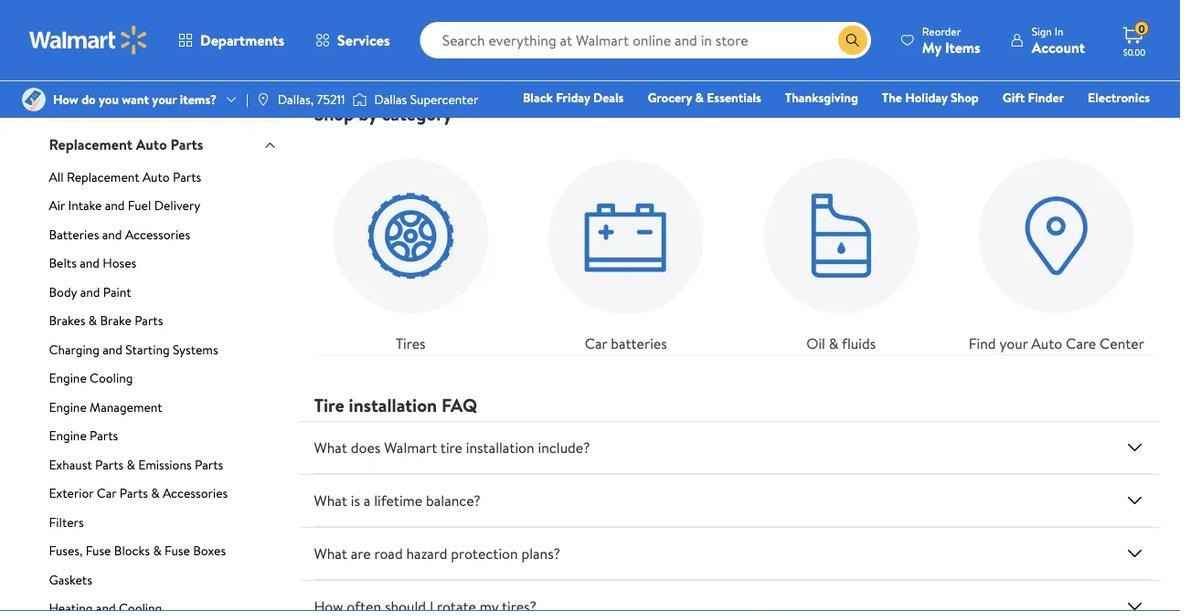 Task type: locate. For each thing, give the bounding box(es) containing it.
1 see services from the left
[[632, 43, 699, 61]]

shop
[[951, 89, 979, 107], [314, 101, 354, 126], [765, 114, 793, 132]]

air intake and fuel delivery
[[49, 197, 201, 215]]

Search search field
[[420, 22, 872, 59]]

0 horizontal spatial care
[[359, 7, 386, 25]]

1 vertical spatial deals
[[594, 89, 624, 107]]

category
[[382, 101, 453, 126]]

your right find
[[1000, 334, 1029, 354]]

car batteries
[[585, 334, 668, 354]]

 image
[[353, 91, 367, 109], [256, 92, 271, 107]]

holiday
[[906, 89, 948, 107]]

0 vertical spatial your
[[152, 91, 177, 108]]

1 fuse from the left
[[86, 542, 111, 560]]

0 vertical spatial installation
[[349, 393, 437, 418]]

auto down trust
[[329, 7, 356, 25]]

& down exhaust parts & emissions parts link
[[151, 485, 160, 503]]

tire inside low prices, such as $15 per tire lifetime balance & rotation.
[[765, 0, 784, 6]]

parts inside 'replacement auto parts' dropdown button
[[171, 135, 204, 155]]

1 horizontal spatial your
[[1000, 334, 1029, 354]]

installation up walmart
[[349, 393, 437, 418]]

dallas
[[375, 91, 407, 108]]

low
[[616, 0, 638, 6]]

what left are
[[314, 544, 348, 565]]

1 list item from the left
[[303, 0, 590, 80]]

friday
[[556, 89, 591, 107]]

0 vertical spatial engine
[[49, 370, 87, 387]]

engine down charging
[[49, 370, 87, 387]]

& right you
[[138, 75, 150, 100]]

your right the 'want'
[[152, 91, 177, 108]]

2 vertical spatial accessories
[[163, 485, 228, 503]]

replacement down do
[[49, 135, 133, 155]]

engine parts link
[[49, 427, 278, 452]]

what left is
[[314, 491, 348, 512]]

dallas, 75211
[[278, 91, 345, 108]]

replacement up intake
[[67, 168, 140, 186]]

2 vertical spatial what
[[314, 544, 348, 565]]

0 horizontal spatial installation
[[349, 393, 437, 418]]

like
[[1082, 0, 1100, 6]]

0 vertical spatial a
[[359, 0, 365, 6]]

services for rotation.
[[655, 43, 699, 61]]

shop up registry "link" at the top of page
[[951, 89, 979, 107]]

75211
[[317, 91, 345, 108]]

accessories
[[154, 75, 247, 100], [125, 226, 190, 243], [163, 485, 228, 503]]

list
[[303, 0, 1165, 80], [303, 125, 1165, 355]]

0 vertical spatial lifetime
[[787, 0, 830, 6]]

1 horizontal spatial installation
[[466, 438, 535, 459]]

belts and hoses link
[[49, 254, 278, 280]]

service
[[385, 43, 424, 61]]

reorder
[[923, 23, 962, 39]]

3 what from the top
[[314, 544, 348, 565]]

emissions
[[138, 456, 192, 474]]

is
[[351, 491, 360, 512]]

engine cooling
[[49, 370, 133, 387]]

 image
[[22, 88, 46, 112]]

care
[[359, 7, 386, 25], [1067, 334, 1097, 354]]

1 vertical spatial lifetime
[[374, 491, 423, 512]]

services down reorder
[[942, 43, 986, 61]]

dallas supercenter
[[375, 91, 479, 108]]

1 see from the left
[[632, 43, 652, 61]]

sign
[[1033, 23, 1053, 39]]

deals right powersports
[[121, 6, 152, 24]]

one debit link
[[1002, 113, 1081, 133]]

care inside "link"
[[1067, 334, 1097, 354]]

0 vertical spatial what
[[314, 438, 348, 459]]

1 vertical spatial your
[[1000, 334, 1029, 354]]

your
[[152, 91, 177, 108], [1000, 334, 1029, 354]]

what left does
[[314, 438, 348, 459]]

 image right 75211
[[353, 91, 367, 109]]

batteries and accessories
[[49, 226, 190, 243]]

1 horizontal spatial  image
[[353, 91, 367, 109]]

2 fuse from the left
[[165, 542, 190, 560]]

engine up exhaust
[[49, 427, 87, 445]]

1 engine from the top
[[49, 370, 87, 387]]

car inside list
[[585, 334, 608, 354]]

& down prices,
[[661, 7, 670, 25]]

installation down faq
[[466, 438, 535, 459]]

see services up grocery
[[632, 43, 699, 61]]

1 vertical spatial engine
[[49, 398, 87, 416]]

services for installation.
[[942, 43, 986, 61]]

and up cooling
[[103, 341, 123, 359]]

1 vertical spatial what
[[314, 491, 348, 512]]

& left brake
[[89, 312, 97, 330]]

auto up all replacement auto parts "link"
[[136, 135, 167, 155]]

low prices, such as $15 per tire lifetime balance & rotation.
[[616, 0, 830, 25]]

1 vertical spatial list
[[303, 125, 1165, 355]]

1 horizontal spatial see
[[919, 43, 939, 61]]

& right grocery
[[696, 89, 704, 107]]

replacement auto parts
[[49, 135, 204, 155]]

0 horizontal spatial services
[[655, 43, 699, 61]]

one debit
[[1011, 114, 1072, 132]]

hoses
[[103, 254, 137, 272]]

walmart
[[384, 438, 437, 459]]

car left batteries
[[585, 334, 608, 354]]

and right belts
[[80, 254, 100, 272]]

and for hoses
[[80, 254, 100, 272]]

2 list from the top
[[303, 125, 1165, 355]]

$15
[[723, 0, 741, 6]]

shop right toy
[[765, 114, 793, 132]]

1 horizontal spatial see services
[[919, 43, 986, 61]]

what for what are road hazard protection plans?
[[314, 544, 348, 565]]

2 vertical spatial engine
[[49, 427, 87, 445]]

2 see from the left
[[919, 43, 939, 61]]

lifetime right is
[[374, 491, 423, 512]]

book a service
[[344, 43, 424, 61]]

see down reorder
[[919, 43, 939, 61]]

1 services from the left
[[655, 43, 699, 61]]

a for certified
[[359, 0, 365, 6]]

1 vertical spatial accessories
[[125, 226, 190, 243]]

shop inside electronics toy shop
[[765, 114, 793, 132]]

2 engine from the top
[[49, 398, 87, 416]]

tire right walmart
[[441, 438, 463, 459]]

car
[[949, 0, 966, 6]]

balance?
[[426, 491, 481, 512]]

and up hoses
[[102, 226, 122, 243]]

accessories down exhaust parts & emissions parts link
[[163, 485, 228, 503]]

2 what from the top
[[314, 491, 348, 512]]

balance
[[616, 7, 658, 25]]

what are road hazard protection plans?
[[314, 544, 561, 565]]

what are road hazard protection plans? image
[[1125, 544, 1147, 566]]

brakes
[[49, 312, 86, 330]]

1 vertical spatial replacement
[[67, 168, 140, 186]]

see services for rotation.
[[632, 43, 699, 61]]

parts inside the engine parts link
[[90, 427, 118, 445]]

accessories down departments popup button
[[154, 75, 247, 100]]

electronics link
[[1080, 88, 1159, 107]]

1 horizontal spatial lifetime
[[787, 0, 830, 6]]

lifetime inside low prices, such as $15 per tire lifetime balance & rotation.
[[787, 0, 830, 6]]

registry link
[[932, 113, 995, 133]]

services down rotation.
[[655, 43, 699, 61]]

hazard
[[407, 544, 448, 565]]

lifetime right per
[[787, 0, 830, 6]]

0 horizontal spatial see services
[[632, 43, 699, 61]]

what is a lifetime balance?
[[314, 491, 481, 512]]

2 services from the left
[[942, 43, 986, 61]]

accessories down air intake and fuel delivery link
[[125, 226, 190, 243]]

3 engine from the top
[[49, 427, 87, 445]]

2 horizontal spatial shop
[[951, 89, 979, 107]]

list item
[[303, 0, 590, 80], [590, 0, 878, 80], [878, 0, 1165, 80]]

auto inside dropdown button
[[136, 135, 167, 155]]

engine inside the "engine cooling" link
[[49, 370, 87, 387]]

0 horizontal spatial lifetime
[[374, 491, 423, 512]]

parts inside all replacement auto parts "link"
[[173, 168, 201, 186]]

are
[[351, 544, 371, 565]]

0 horizontal spatial see
[[632, 43, 652, 61]]

your inside find your auto care center "link"
[[1000, 334, 1029, 354]]

engine for engine parts
[[49, 427, 87, 445]]

exterior car parts & accessories
[[49, 485, 228, 503]]

1 what from the top
[[314, 438, 348, 459]]

0 horizontal spatial deals
[[121, 6, 152, 24]]

in
[[1055, 23, 1064, 39]]

tire right per
[[765, 0, 784, 6]]

a right book
[[376, 43, 382, 61]]

what does walmart tire installation include? image
[[1125, 437, 1147, 459]]

1 vertical spatial a
[[376, 43, 382, 61]]

all
[[49, 168, 64, 186]]

body
[[49, 283, 77, 301]]

body and paint link
[[49, 283, 278, 308]]

and for accessories
[[102, 226, 122, 243]]

does
[[351, 438, 381, 459]]

0 horizontal spatial  image
[[256, 92, 271, 107]]

care left the center
[[1067, 334, 1097, 354]]

services button
[[300, 18, 406, 62]]

fashion link
[[866, 113, 925, 133]]

1 vertical spatial installation
[[466, 438, 535, 459]]

1 vertical spatial tire
[[441, 438, 463, 459]]

and left "paint"
[[80, 283, 100, 301]]

list containing trust a certified tech in one of our 2,500 auto care centers.
[[303, 0, 1165, 80]]

the holiday shop link
[[874, 88, 988, 107]]

auto right find
[[1032, 334, 1063, 354]]

tire
[[314, 393, 345, 418]]

gift finder link
[[995, 88, 1073, 107]]

car inside "link"
[[97, 485, 117, 503]]

0
[[1139, 21, 1146, 36]]

engine up engine parts
[[49, 398, 87, 416]]

0 horizontal spatial fuse
[[86, 542, 111, 560]]

0 vertical spatial care
[[359, 7, 386, 25]]

a right is
[[364, 491, 371, 512]]

fuse right fuses,
[[86, 542, 111, 560]]

1 list from the top
[[303, 0, 1165, 80]]

walmart+
[[1096, 114, 1151, 132]]

blocks
[[114, 542, 150, 560]]

see down balance
[[632, 43, 652, 61]]

engine cooling link
[[49, 370, 278, 395]]

1 horizontal spatial tire
[[765, 0, 784, 6]]

& inside low prices, such as $15 per tire lifetime balance & rotation.
[[661, 7, 670, 25]]

0 horizontal spatial your
[[152, 91, 177, 108]]

replacement auto parts button
[[49, 121, 278, 168]]

1 vertical spatial car
[[97, 485, 117, 503]]

find your auto care center link
[[961, 140, 1154, 355]]

1 horizontal spatial services
[[942, 43, 986, 61]]

1 horizontal spatial care
[[1067, 334, 1097, 354]]

a right trust
[[359, 0, 365, 6]]

0 horizontal spatial car
[[97, 485, 117, 503]]

exhaust parts & emissions parts
[[49, 456, 223, 474]]

toy shop link
[[735, 113, 801, 133]]

 image right |
[[256, 92, 271, 107]]

what
[[314, 438, 348, 459], [314, 491, 348, 512], [314, 544, 348, 565]]

care down certified
[[359, 7, 386, 25]]

tire installation faq
[[314, 393, 478, 418]]

& right "oil"
[[829, 334, 839, 354]]

1 vertical spatial care
[[1067, 334, 1097, 354]]

1 horizontal spatial shop
[[765, 114, 793, 132]]

fuse down filters link
[[165, 542, 190, 560]]

0 vertical spatial car
[[585, 334, 608, 354]]

1 horizontal spatial fuse
[[165, 542, 190, 560]]

0 vertical spatial replacement
[[49, 135, 133, 155]]

lifetime
[[787, 0, 830, 6], [374, 491, 423, 512]]

1 horizontal spatial car
[[585, 334, 608, 354]]

a inside trust a certified tech in one of our 2,500 auto care centers.
[[359, 0, 365, 6]]

shop left by
[[314, 101, 354, 126]]

faq
[[442, 393, 478, 418]]

2 list item from the left
[[590, 0, 878, 80]]

0 vertical spatial list
[[303, 0, 1165, 80]]

trust
[[329, 0, 356, 6]]

what is a lifetime balance? image
[[1125, 491, 1147, 512]]

electronics toy shop
[[743, 89, 1151, 132]]

see services for installation.
[[919, 43, 986, 61]]

home
[[817, 114, 850, 132]]

3 list item from the left
[[878, 0, 1165, 80]]

home link
[[808, 113, 858, 133]]

deals right friday
[[594, 89, 624, 107]]

account
[[1033, 37, 1086, 57]]

engine for engine cooling
[[49, 370, 87, 387]]

0 vertical spatial tire
[[765, 0, 784, 6]]

rolling,
[[1041, 0, 1079, 6]]

exhaust
[[49, 456, 92, 474]]

search icon image
[[846, 33, 861, 48]]

car right the exterior
[[97, 485, 117, 503]]

charging
[[49, 341, 100, 359]]

of
[[483, 0, 495, 6]]

2 see services from the left
[[919, 43, 986, 61]]

$0.00
[[1124, 46, 1146, 58]]

see services down reorder
[[919, 43, 986, 61]]



Task type: vqa. For each thing, say whether or not it's contained in the screenshot.
the services related to installation.
yes



Task type: describe. For each thing, give the bounding box(es) containing it.
air intake and fuel delivery link
[[49, 197, 278, 222]]

and for paint
[[80, 283, 100, 301]]

thanksgiving
[[786, 89, 859, 107]]

0 horizontal spatial shop
[[314, 101, 354, 126]]

what for what is a lifetime balance?
[[314, 491, 348, 512]]

find your auto care center
[[969, 334, 1145, 354]]

auto up air intake and fuel delivery link
[[143, 168, 170, 186]]

finder
[[1029, 89, 1065, 107]]

& inside "link"
[[829, 334, 839, 354]]

replacement inside "link"
[[67, 168, 140, 186]]

black
[[523, 89, 553, 107]]

0 vertical spatial accessories
[[154, 75, 247, 100]]

protection
[[451, 544, 518, 565]]

tires link
[[314, 140, 508, 355]]

starting
[[126, 341, 170, 359]]

toy
[[743, 114, 762, 132]]

auto left you
[[49, 75, 88, 100]]

engine for engine management
[[49, 398, 87, 416]]

tires
[[396, 334, 426, 354]]

parts inside exterior car parts & accessories "link"
[[120, 485, 148, 503]]

care inside trust a certified tech in one of our 2,500 auto care centers.
[[359, 7, 386, 25]]

boxes
[[193, 542, 226, 560]]

care
[[969, 0, 993, 6]]

trust a certified tech in one of our 2,500 auto care centers.
[[329, 0, 552, 25]]

engine management link
[[49, 398, 278, 424]]

2 vertical spatial a
[[364, 491, 371, 512]]

intake
[[68, 197, 102, 215]]

as
[[709, 0, 720, 6]]

fuel
[[128, 197, 151, 215]]

one
[[1011, 114, 1038, 132]]

oil & fluids link
[[745, 140, 939, 355]]

the holiday shop
[[883, 89, 979, 107]]

free
[[1103, 0, 1126, 6]]

tech
[[418, 0, 443, 6]]

oil
[[807, 334, 826, 354]]

engine parts
[[49, 427, 118, 445]]

supercenter
[[410, 91, 479, 108]]

black friday deals
[[523, 89, 624, 107]]

include?
[[538, 438, 590, 459]]

 image for dallas, 75211
[[256, 92, 271, 107]]

such
[[681, 0, 706, 6]]

shop for holiday
[[951, 89, 979, 107]]

body and paint
[[49, 283, 131, 301]]

list item containing low prices, such as $15 per tire lifetime balance & rotation.
[[590, 0, 878, 80]]

brakes & brake parts
[[49, 312, 163, 330]]

essentials
[[707, 89, 762, 107]]

road
[[375, 544, 403, 565]]

accessories inside "link"
[[163, 485, 228, 503]]

fuses, fuse blocks & fuse boxes link
[[49, 542, 278, 568]]

Walmart Site-Wide search field
[[420, 22, 872, 59]]

debit
[[1041, 114, 1072, 132]]

 image for dallas supercenter
[[353, 91, 367, 109]]

how often should i rotate my tires? image
[[1125, 597, 1147, 612]]

keep
[[1011, 0, 1038, 6]]

batteries
[[49, 226, 99, 243]]

one
[[459, 0, 480, 6]]

and for starting
[[103, 341, 123, 359]]

brakes & brake parts link
[[49, 312, 278, 337]]

walmart image
[[29, 26, 148, 55]]

|
[[246, 91, 249, 108]]

see for &
[[632, 43, 652, 61]]

items?
[[180, 91, 217, 108]]

installation.
[[947, 7, 1009, 25]]

all replacement auto parts link
[[49, 168, 278, 193]]

electronics
[[1089, 89, 1151, 107]]

& up exterior car parts & accessories at left
[[127, 456, 135, 474]]

0 vertical spatial deals
[[121, 6, 152, 24]]

car batteries link
[[530, 140, 723, 355]]

auto parts & accessories
[[49, 75, 247, 100]]

what for what does walmart tire installation include?
[[314, 438, 348, 459]]

1 horizontal spatial deals
[[594, 89, 624, 107]]

per
[[744, 0, 762, 6]]

certified
[[368, 0, 416, 6]]

walmart+ link
[[1088, 113, 1159, 133]]

gift
[[1003, 89, 1026, 107]]

by
[[359, 101, 378, 126]]

our
[[498, 0, 517, 6]]

replacement inside dropdown button
[[49, 135, 133, 155]]

powersports deals link
[[49, 6, 278, 39]]

belts and hoses
[[49, 254, 137, 272]]

auto inside trust a certified tech in one of our 2,500 auto care centers.
[[329, 7, 356, 25]]

grocery & essentials link
[[640, 88, 770, 107]]

filters
[[49, 514, 84, 532]]

belts
[[49, 254, 77, 272]]

list item containing trust a certified tech in one of our 2,500 auto care centers.
[[303, 0, 590, 80]]

in
[[446, 0, 456, 6]]

& right blocks
[[153, 542, 162, 560]]

list containing tires
[[303, 125, 1165, 355]]

shop for toy
[[765, 114, 793, 132]]

center
[[1101, 334, 1145, 354]]

black friday deals link
[[515, 88, 632, 107]]

my
[[923, 37, 942, 57]]

gaskets link
[[49, 571, 278, 596]]

exhaust parts & emissions parts link
[[49, 456, 278, 481]]

shop by category
[[314, 101, 453, 126]]

& inside "link"
[[151, 485, 160, 503]]

book
[[344, 43, 373, 61]]

save
[[903, 0, 929, 6]]

gift finder
[[1003, 89, 1065, 107]]

fashion
[[874, 114, 916, 132]]

and left fuel
[[105, 197, 125, 215]]

systems
[[173, 341, 218, 359]]

2,500
[[520, 0, 552, 6]]

find
[[969, 334, 997, 354]]

fluids
[[842, 334, 876, 354]]

see for battery
[[919, 43, 939, 61]]

oil & fluids
[[807, 334, 876, 354]]

grocery
[[648, 89, 693, 107]]

a for service
[[376, 43, 382, 61]]

exterior car parts & accessories link
[[49, 485, 278, 510]]

parts inside the brakes & brake parts link
[[135, 312, 163, 330]]

list item containing save on car care to keep rolling, like free battery installation.
[[878, 0, 1165, 80]]

paint
[[103, 283, 131, 301]]

exterior
[[49, 485, 94, 503]]

0 horizontal spatial tire
[[441, 438, 463, 459]]

charging and starting systems link
[[49, 341, 278, 366]]



